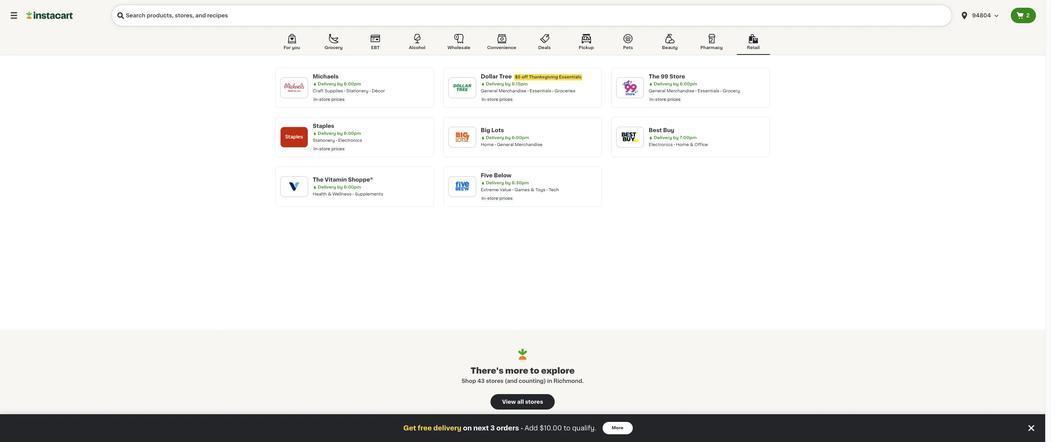 Task type: locate. For each thing, give the bounding box(es) containing it.
store down craft
[[320, 97, 331, 102]]

vitamin
[[325, 177, 347, 183]]

6:00pm up "general merchandise essentials grocery"
[[680, 82, 698, 86]]

None search field
[[111, 5, 953, 26]]

pharmacy button
[[696, 32, 729, 55]]

delivery for best buy
[[654, 136, 673, 140]]

delivery by 6:00pm for the vitamin shoppe®
[[318, 185, 361, 190]]

2 horizontal spatial essentials
[[698, 89, 720, 93]]

merchandise
[[499, 89, 527, 93], [667, 89, 695, 93], [515, 143, 543, 147]]

in-store prices down extreme
[[482, 197, 513, 201]]

& left toys
[[531, 188, 535, 192]]

stationery down "staples"
[[313, 139, 335, 143]]

pharmacy
[[701, 46, 723, 50]]

for
[[284, 46, 291, 50]]

delivery
[[318, 82, 336, 86], [486, 82, 504, 86], [654, 82, 673, 86], [318, 132, 336, 136], [486, 136, 504, 140], [654, 136, 673, 140], [486, 181, 504, 185], [318, 185, 336, 190]]

office
[[695, 143, 709, 147]]

6:00pm for michaels
[[344, 82, 361, 86]]

dollar tree logo image
[[453, 78, 473, 98]]

beauty button
[[654, 32, 687, 55]]

1 horizontal spatial &
[[531, 188, 535, 192]]

1 horizontal spatial electronics
[[649, 143, 673, 147]]

delivery down "staples"
[[318, 132, 336, 136]]

$5
[[515, 75, 521, 79]]

1 horizontal spatial the
[[649, 74, 660, 79]]

to
[[531, 367, 540, 375], [564, 426, 571, 432]]

grocery button
[[317, 32, 351, 55]]

to right $10.00
[[564, 426, 571, 432]]

0 horizontal spatial stationery
[[313, 139, 335, 143]]

by up home general merchandise
[[505, 136, 511, 140]]

prices down the value
[[500, 197, 513, 201]]

Search field
[[111, 5, 953, 26]]

6:00pm up stationery electronics
[[344, 132, 361, 136]]

general for delivery by 6:15pm
[[481, 89, 498, 93]]

& down '7:00pm'
[[691, 143, 694, 147]]

delivery down 99 on the top
[[654, 82, 673, 86]]

thanksgiving
[[529, 75, 558, 79]]

to inside get free delivery on next 3 orders • add $10.00 to qualify.
[[564, 426, 571, 432]]

delivery by 6:00pm up supplies
[[318, 82, 361, 86]]

delivery by 6:00pm for the 99 store
[[654, 82, 698, 86]]

1 horizontal spatial grocery
[[723, 89, 741, 93]]

0 vertical spatial to
[[531, 367, 540, 375]]

in-store prices down stationery electronics
[[314, 147, 345, 151]]

& right the health
[[328, 192, 332, 197]]

view all stores link
[[491, 395, 555, 410]]

1 horizontal spatial to
[[564, 426, 571, 432]]

home
[[481, 143, 494, 147], [677, 143, 690, 147]]

general down 99 on the top
[[649, 89, 666, 93]]

tree
[[500, 74, 512, 79]]

7:00pm
[[680, 136, 697, 140]]

by for five below
[[505, 181, 511, 185]]

stores right all
[[526, 400, 544, 405]]

0 vertical spatial the
[[649, 74, 660, 79]]

retail
[[748, 46, 760, 50]]

prices down "general merchandise essentials grocery"
[[668, 97, 681, 102]]

0 horizontal spatial the
[[313, 177, 324, 183]]

in- for staples
[[314, 147, 320, 151]]

in-store prices for michaels
[[314, 97, 345, 102]]

store down extreme
[[488, 197, 499, 201]]

1 vertical spatial stores
[[526, 400, 544, 405]]

1 horizontal spatial home
[[677, 143, 690, 147]]

delivery down five below
[[486, 181, 504, 185]]

by down store
[[674, 82, 679, 86]]

best buy logo image
[[621, 127, 641, 147]]

delivery for big lots
[[486, 136, 504, 140]]

the left 99 on the top
[[649, 74, 660, 79]]

by up supplies
[[337, 82, 343, 86]]

in- for michaels
[[314, 97, 320, 102]]

delivery for michaels
[[318, 82, 336, 86]]

in-store prices down supplies
[[314, 97, 345, 102]]

in- down craft
[[314, 97, 320, 102]]

delivery by 6:00pm for big lots
[[486, 136, 529, 140]]

6:00pm up health & wellness supplements
[[344, 185, 361, 190]]

the vitamin shoppe® logo image
[[284, 177, 304, 197]]

general
[[481, 89, 498, 93], [649, 89, 666, 93], [497, 143, 514, 147]]

prices
[[332, 97, 345, 102], [500, 97, 513, 102], [668, 97, 681, 102], [332, 147, 345, 151], [500, 197, 513, 201]]

by for staples
[[337, 132, 343, 136]]

0 horizontal spatial grocery
[[325, 46, 343, 50]]

instacart image
[[26, 11, 73, 20]]

by up the value
[[505, 181, 511, 185]]

94804
[[973, 13, 992, 18]]

best buy
[[649, 128, 675, 133]]

supplies
[[325, 89, 343, 93]]

6:00pm up craft supplies stationery décor
[[344, 82, 361, 86]]

prices down stationery electronics
[[332, 147, 345, 151]]

essentials
[[560, 75, 582, 79], [530, 89, 552, 93], [698, 89, 720, 93]]

1 horizontal spatial stores
[[526, 400, 544, 405]]

more button
[[603, 422, 633, 435]]

there's more to explore shop 43 stores (and counting) in richmond.
[[462, 367, 584, 384]]

games
[[515, 188, 530, 192]]

2 home from the left
[[677, 143, 690, 147]]

stores
[[486, 379, 504, 384], [526, 400, 544, 405]]

prices down supplies
[[332, 97, 345, 102]]

delivery by 6:30pm
[[486, 181, 529, 185]]

0 horizontal spatial home
[[481, 143, 494, 147]]

dollar tree $5 off thanksgiving essentials
[[481, 74, 582, 79]]

6:15pm
[[512, 82, 528, 86]]

in- for five below
[[482, 197, 488, 201]]

five below logo image
[[453, 177, 473, 197]]

by up the wellness
[[337, 185, 343, 190]]

delivery by 6:00pm for michaels
[[318, 82, 361, 86]]

prices down delivery by 6:15pm
[[500, 97, 513, 102]]

in-store prices
[[314, 97, 345, 102], [482, 97, 513, 102], [650, 97, 681, 102], [314, 147, 345, 151], [482, 197, 513, 201]]

in-
[[314, 97, 320, 102], [482, 97, 488, 102], [650, 97, 656, 102], [314, 147, 320, 151], [482, 197, 488, 201]]

delivery down michaels
[[318, 82, 336, 86]]

prices for michaels
[[332, 97, 345, 102]]

qualify.
[[573, 426, 597, 432]]

0 vertical spatial stores
[[486, 379, 504, 384]]

delivery by 6:00pm up stationery electronics
[[318, 132, 361, 136]]

store for michaels
[[320, 97, 331, 102]]

value
[[500, 188, 512, 192]]

there's
[[471, 367, 504, 375]]

big lots logo image
[[453, 127, 473, 147]]

store for five below
[[488, 197, 499, 201]]

convenience
[[488, 46, 517, 50]]

1 horizontal spatial essentials
[[560, 75, 582, 79]]

1 horizontal spatial stationery
[[347, 89, 369, 93]]

6:00pm for big lots
[[512, 136, 529, 140]]

stationery
[[347, 89, 369, 93], [313, 139, 335, 143]]

alcohol button
[[401, 32, 434, 55]]

michaels logo image
[[284, 78, 304, 98]]

on
[[463, 426, 472, 432]]

$10.00
[[540, 426, 562, 432]]

shop
[[462, 379, 476, 384]]

store down 99 on the top
[[656, 97, 667, 102]]

0 horizontal spatial electronics
[[338, 139, 362, 143]]

0 horizontal spatial to
[[531, 367, 540, 375]]

by up electronics home & office on the right top of the page
[[674, 136, 679, 140]]

extreme
[[481, 188, 499, 192]]

the 99 store logo image
[[621, 78, 641, 98]]

0 vertical spatial grocery
[[325, 46, 343, 50]]

by for best buy
[[674, 136, 679, 140]]

free
[[418, 426, 432, 432]]

dollar
[[481, 74, 498, 79]]

by up stationery electronics
[[337, 132, 343, 136]]

the for the vitamin shoppe®
[[313, 177, 324, 183]]

stores inside button
[[526, 400, 544, 405]]

delivery down best buy
[[654, 136, 673, 140]]

the for the 99 store
[[649, 74, 660, 79]]

by
[[337, 82, 343, 86], [505, 82, 511, 86], [674, 82, 679, 86], [337, 132, 343, 136], [505, 136, 511, 140], [674, 136, 679, 140], [505, 181, 511, 185], [337, 185, 343, 190]]

to up 'counting)' at the bottom of page
[[531, 367, 540, 375]]

delivery up the health
[[318, 185, 336, 190]]

in- down dollar at the top
[[482, 97, 488, 102]]

more
[[612, 426, 624, 431]]

delivery down big lots
[[486, 136, 504, 140]]

stationery left décor
[[347, 89, 369, 93]]

by for the vitamin shoppe®
[[337, 185, 343, 190]]

&
[[691, 143, 694, 147], [531, 188, 535, 192], [328, 192, 332, 197]]

store down stationery electronics
[[320, 147, 331, 151]]

electronics
[[338, 139, 362, 143], [649, 143, 673, 147]]

43
[[478, 379, 485, 384]]

the up the health
[[313, 177, 324, 183]]

delivery for the vitamin shoppe®
[[318, 185, 336, 190]]

home down big
[[481, 143, 494, 147]]

essentials for general merchandise essentials grocery
[[698, 89, 720, 93]]

in- down extreme
[[482, 197, 488, 201]]

home down '7:00pm'
[[677, 143, 690, 147]]

6:00pm
[[344, 82, 361, 86], [680, 82, 698, 86], [344, 132, 361, 136], [512, 136, 529, 140], [344, 185, 361, 190]]

1 vertical spatial to
[[564, 426, 571, 432]]

general down dollar at the top
[[481, 89, 498, 93]]

get
[[404, 426, 416, 432]]

delivery
[[434, 426, 462, 432]]

in-store prices for staples
[[314, 147, 345, 151]]

below
[[494, 173, 512, 178]]

6:00pm up home general merchandise
[[512, 136, 529, 140]]

deals button
[[528, 32, 562, 55]]

beauty
[[663, 46, 678, 50]]

delivery down dollar at the top
[[486, 82, 504, 86]]

delivery by 6:00pm for staples
[[318, 132, 361, 136]]

delivery by 6:00pm up the wellness
[[318, 185, 361, 190]]

in-store prices down 99 on the top
[[650, 97, 681, 102]]

in- down stationery electronics
[[314, 147, 320, 151]]

in- right the 99 store logo
[[650, 97, 656, 102]]

6:00pm for the vitamin shoppe®
[[344, 185, 361, 190]]

staples logo image
[[284, 127, 304, 147]]

0 horizontal spatial essentials
[[530, 89, 552, 93]]

general merchandise essentials groceries
[[481, 89, 576, 93]]

delivery by 6:00pm up home general merchandise
[[486, 136, 529, 140]]

delivery by 6:00pm down store
[[654, 82, 698, 86]]

stores down there's
[[486, 379, 504, 384]]

pickup
[[579, 46, 594, 50]]

the vitamin shoppe®
[[313, 177, 373, 183]]

big lots
[[481, 128, 504, 133]]

orders
[[497, 426, 519, 432]]

by for big lots
[[505, 136, 511, 140]]

0 horizontal spatial stores
[[486, 379, 504, 384]]

1 vertical spatial the
[[313, 177, 324, 183]]

the
[[649, 74, 660, 79], [313, 177, 324, 183]]

you
[[292, 46, 300, 50]]



Task type: vqa. For each thing, say whether or not it's contained in the screenshot.
2 button
yes



Task type: describe. For each thing, give the bounding box(es) containing it.
wholesale button
[[443, 32, 476, 55]]

richmond.
[[554, 379, 584, 384]]

essentials for general merchandise essentials groceries
[[530, 89, 552, 93]]

6:30pm
[[512, 181, 529, 185]]

general merchandise essentials grocery
[[649, 89, 741, 93]]

in-store prices for the 99 store
[[650, 97, 681, 102]]

0 horizontal spatial &
[[328, 192, 332, 197]]

pets
[[624, 46, 634, 50]]

craft supplies stationery décor
[[313, 89, 385, 93]]

1 94804 button from the left
[[956, 5, 1012, 26]]

décor
[[372, 89, 385, 93]]

store for the 99 store
[[656, 97, 667, 102]]

grocery inside button
[[325, 46, 343, 50]]

supplements
[[355, 192, 384, 197]]

for you button
[[275, 32, 309, 55]]

wellness
[[333, 192, 352, 197]]

health
[[313, 192, 327, 197]]

prices for staples
[[332, 147, 345, 151]]

in- for the 99 store
[[650, 97, 656, 102]]

in-store prices down delivery by 6:15pm
[[482, 97, 513, 102]]

alcohol
[[409, 46, 426, 50]]

in
[[548, 379, 553, 384]]

extreme value games & toys tech
[[481, 188, 559, 192]]

groceries
[[555, 89, 576, 93]]

add
[[525, 426, 538, 432]]

•
[[521, 425, 523, 432]]

delivery for the 99 store
[[654, 82, 673, 86]]

big
[[481, 128, 491, 133]]

treatment tracker modal dialog
[[0, 415, 1046, 443]]

to inside there's more to explore shop 43 stores (and counting) in richmond.
[[531, 367, 540, 375]]

five below
[[481, 173, 512, 178]]

michaels
[[313, 74, 339, 79]]

toys
[[536, 188, 546, 192]]

delivery by 6:15pm
[[486, 82, 528, 86]]

2 horizontal spatial &
[[691, 143, 694, 147]]

shop categories tab list
[[275, 32, 771, 55]]

view all stores button
[[491, 395, 555, 410]]

(and
[[505, 379, 518, 384]]

stationery electronics
[[313, 139, 362, 143]]

store
[[670, 74, 686, 79]]

1 home from the left
[[481, 143, 494, 147]]

by for michaels
[[337, 82, 343, 86]]

electronics home & office
[[649, 143, 709, 147]]

view all stores
[[503, 400, 544, 405]]

stores inside there's more to explore shop 43 stores (and counting) in richmond.
[[486, 379, 504, 384]]

convenience button
[[484, 32, 520, 55]]

craft
[[313, 89, 324, 93]]

6:00pm for the 99 store
[[680, 82, 698, 86]]

health & wellness supplements
[[313, 192, 384, 197]]

merchandise for 6:00pm
[[667, 89, 695, 93]]

in-store prices for five below
[[482, 197, 513, 201]]

6:00pm for staples
[[344, 132, 361, 136]]

by for the 99 store
[[674, 82, 679, 86]]

prices for five below
[[500, 197, 513, 201]]

counting)
[[519, 379, 546, 384]]

99
[[661, 74, 669, 79]]

view
[[503, 400, 516, 405]]

more
[[506, 367, 529, 375]]

delivery by 7:00pm
[[654, 136, 697, 140]]

off
[[522, 75, 528, 79]]

staples
[[313, 123, 335, 129]]

next
[[474, 426, 489, 432]]

essentials inside dollar tree $5 off thanksgiving essentials
[[560, 75, 582, 79]]

delivery for staples
[[318, 132, 336, 136]]

pickup button
[[570, 32, 603, 55]]

2 94804 button from the left
[[961, 5, 1007, 26]]

general down lots
[[497, 143, 514, 147]]

delivery for five below
[[486, 181, 504, 185]]

pets button
[[612, 32, 645, 55]]

prices for the 99 store
[[668, 97, 681, 102]]

for you
[[284, 46, 300, 50]]

ebt
[[371, 46, 380, 50]]

the 99 store
[[649, 74, 686, 79]]

general for delivery by 6:00pm
[[649, 89, 666, 93]]

all
[[518, 400, 524, 405]]

2 button
[[1012, 8, 1037, 23]]

2
[[1027, 13, 1031, 18]]

buy
[[664, 128, 675, 133]]

five
[[481, 173, 493, 178]]

deals
[[539, 46, 551, 50]]

store for staples
[[320, 147, 331, 151]]

explore
[[542, 367, 575, 375]]

3
[[491, 426, 495, 432]]

get free delivery on next 3 orders • add $10.00 to qualify.
[[404, 425, 597, 432]]

store down delivery by 6:15pm
[[488, 97, 499, 102]]

retail button
[[737, 32, 771, 55]]

0 vertical spatial stationery
[[347, 89, 369, 93]]

lots
[[492, 128, 504, 133]]

1 vertical spatial stationery
[[313, 139, 335, 143]]

wholesale
[[448, 46, 471, 50]]

1 vertical spatial grocery
[[723, 89, 741, 93]]

tech
[[549, 188, 559, 192]]

by down tree
[[505, 82, 511, 86]]

best
[[649, 128, 662, 133]]

shoppe®
[[348, 177, 373, 183]]

merchandise for 6:15pm
[[499, 89, 527, 93]]

ebt button
[[359, 32, 392, 55]]



